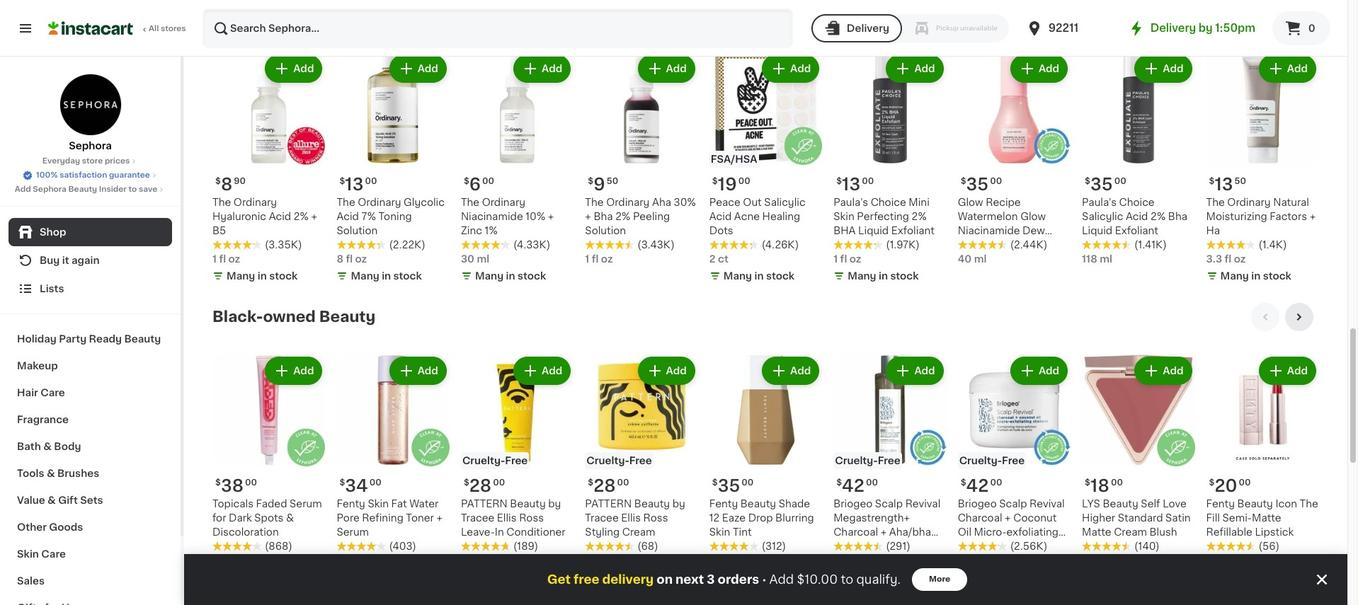 Task type: locate. For each thing, give the bounding box(es) containing it.
0 horizontal spatial $ 13 00
[[340, 176, 377, 192]]

0 horizontal spatial to
[[129, 186, 137, 193]]

many down 'micro-'
[[972, 573, 1001, 583]]

care inside "link"
[[41, 550, 66, 560]]

fenty up eaze
[[710, 499, 738, 509]]

pattern
[[585, 499, 632, 509], [461, 499, 508, 509]]

fenty up fill
[[1207, 499, 1235, 509]]

add for peace out salicylic acid acne healing dots
[[790, 64, 811, 74]]

cruelty- for briogeo scalp revival megastrength+ charcoal + aha/bha dandruff relief shampoo with salicylic acid 3%
[[835, 456, 878, 466]]

2 horizontal spatial salicylic
[[1082, 212, 1124, 222]]

megastrength+
[[834, 514, 910, 524]]

stock for the ordinary niacinamide 10% + zinc 1%
[[518, 271, 546, 281]]

delivery inside button
[[847, 23, 890, 33]]

1 item carousel region from the top
[[212, 1, 1320, 292]]

stock
[[269, 271, 298, 281], [394, 271, 422, 281], [891, 271, 919, 281], [518, 271, 546, 281], [766, 271, 795, 281], [1263, 271, 1292, 281], [518, 573, 546, 583], [1015, 573, 1043, 583]]

get free delivery on next 3 orders • add $10.00 to qualify.
[[547, 574, 901, 586]]

$ up lys on the bottom of page
[[1085, 479, 1091, 487]]

many in stock for solution
[[351, 271, 422, 281]]

acid inside paula's choice salicylic acid 2% bha liquid exfoliant
[[1126, 212, 1148, 222]]

ml
[[1100, 254, 1113, 264], [477, 254, 490, 264], [974, 254, 987, 264]]

1 horizontal spatial $ 13 00
[[837, 176, 874, 192]]

bha inside paula's choice salicylic acid 2% bha liquid exfoliant
[[1169, 212, 1188, 222]]

aha
[[652, 197, 671, 207]]

ordinary inside the ordinary natural moisturizing factors + ha
[[1228, 197, 1271, 207]]

2 ordinary from the left
[[358, 197, 401, 207]]

$ inside $ 8 90
[[215, 177, 221, 185]]

revival for briogeo scalp revival charcoal + coconut oil micro-exfoliating shampoo
[[1030, 499, 1065, 509]]

2 13 from the left
[[842, 176, 861, 192]]

1 horizontal spatial pattern
[[585, 499, 632, 509]]

many in stock for b5
[[227, 271, 298, 281]]

2 bha from the left
[[1169, 212, 1188, 222]]

$ 13 00 for paula's
[[837, 176, 874, 192]]

1 $ 42 00 from the left
[[837, 478, 878, 495]]

1 horizontal spatial fenty
[[710, 499, 738, 509]]

gift
[[58, 496, 78, 506]]

scalp up megastrength+
[[875, 499, 903, 509]]

$ up peace
[[712, 177, 718, 185]]

8 left "90"
[[221, 176, 233, 192]]

add for briogeo scalp revival megastrength+ charcoal + aha/bha dandruff relief shampoo with salicylic acid 3%
[[915, 366, 935, 376]]

2% inside 'paula's choice mini skin perfecting 2% bha liquid exfoliant'
[[912, 212, 927, 222]]

2 ct
[[710, 254, 729, 264]]

$ for the ordinary hyaluronic acid 2% + b5
[[215, 177, 221, 185]]

1 42 from the left
[[842, 478, 865, 495]]

2 1 fl oz from the left
[[585, 254, 613, 264]]

cream inside lys beauty self love higher standard satin matte cream blush
[[1114, 528, 1147, 538]]

1 horizontal spatial briogeo
[[958, 499, 997, 509]]

scalp inside briogeo scalp revival megastrength+ charcoal + aha/bha dandruff relief shampoo with salicylic acid 3%
[[875, 499, 903, 509]]

fenty skin fat water pore refining toner + serum
[[337, 499, 443, 538]]

fragrance
[[17, 415, 69, 425]]

cruelty-free for pattern beauty by tracee ellis ross styling cream
[[587, 456, 652, 466]]

12 inside 12 - medium with warm golden undertones, 25 total options
[[710, 556, 720, 566]]

by inside pattern beauty by tracee ellis ross styling cream
[[673, 499, 686, 509]]

2 cruelty- from the left
[[835, 456, 878, 466]]

35 for glow
[[967, 176, 989, 192]]

cruelty- for briogeo scalp revival charcoal + coconut oil micro-exfoliating shampoo
[[960, 456, 1002, 466]]

add inside the add sephora beauty insider to save link
[[15, 186, 31, 193]]

0 horizontal spatial exfoliant
[[892, 226, 935, 236]]

tracee inside the pattern beauty by tracee ellis ross leave-in conditioner
[[461, 514, 495, 524]]

$ for peace out salicylic acid acne healing dots
[[712, 177, 718, 185]]

40
[[958, 254, 972, 264]]

1 horizontal spatial 42
[[967, 478, 989, 495]]

exfoliant up "(1.97k)"
[[892, 226, 935, 236]]

2 revival from the left
[[1030, 499, 1065, 509]]

0 horizontal spatial salicylic
[[764, 197, 806, 207]]

3 ordinary from the left
[[606, 197, 650, 207]]

(4.26k)
[[762, 240, 799, 250]]

cruelty-free for briogeo scalp revival megastrength+ charcoal + aha/bha dandruff relief shampoo with salicylic acid 3%
[[835, 456, 901, 466]]

matte
[[1252, 514, 1282, 524], [1082, 528, 1112, 538]]

2 fenty from the left
[[710, 499, 738, 509]]

self
[[1141, 499, 1161, 509]]

1 horizontal spatial to
[[841, 574, 854, 586]]

1 fenty from the left
[[337, 499, 365, 509]]

tools
[[17, 469, 44, 479]]

3 13 from the left
[[1215, 176, 1234, 192]]

2 $ 42 00 from the left
[[961, 478, 1003, 495]]

ellis inside the pattern beauty by tracee ellis ross leave-in conditioner
[[497, 514, 517, 524]]

2 ml from the left
[[477, 254, 490, 264]]

in for bha
[[879, 271, 888, 281]]

in down (4.26k)
[[755, 271, 764, 281]]

brushes
[[57, 469, 99, 479]]

ellis for cream
[[621, 514, 641, 524]]

the up 8 fl oz
[[337, 197, 355, 207]]

oil
[[958, 528, 972, 538]]

dew
[[1023, 226, 1045, 236]]

1 horizontal spatial ml
[[974, 254, 987, 264]]

the inside the ordinary niacinamide 10% + zinc 1%
[[461, 197, 480, 207]]

oz for b5
[[228, 254, 240, 264]]

$ up fill
[[1209, 479, 1215, 487]]

tracee up leave-
[[461, 514, 495, 524]]

1 horizontal spatial delivery
[[1151, 23, 1196, 33]]

tracee for leave-
[[461, 514, 495, 524]]

choice for 35
[[1120, 197, 1155, 207]]

1 vertical spatial shampoo
[[834, 556, 881, 566]]

toner
[[406, 514, 434, 524]]

1 2% from the left
[[294, 212, 309, 222]]

1 13 from the left
[[345, 176, 364, 192]]

styling
[[585, 528, 620, 538]]

the ordinary hyaluronic acid 2% + b5
[[212, 197, 317, 236]]

0 horizontal spatial bha
[[594, 212, 613, 222]]

revival inside briogeo scalp revival megastrength+ charcoal + aha/bha dandruff relief shampoo with salicylic acid 3%
[[906, 499, 941, 509]]

healing
[[763, 212, 800, 222]]

oz right 15
[[608, 556, 620, 566]]

$ left "90"
[[215, 177, 221, 185]]

1 fl oz for 13
[[834, 254, 862, 264]]

1 horizontal spatial revival
[[1030, 499, 1065, 509]]

2 $ 13 00 from the left
[[837, 176, 874, 192]]

many in stock down (4.26k)
[[724, 271, 795, 281]]

the inside the ordinary aha 30% + bha 2% peeling solution
[[585, 197, 604, 207]]

50
[[607, 177, 618, 185], [1235, 177, 1247, 185]]

00 inside $ 18 00
[[1111, 479, 1123, 487]]

ordinary for $ 8 90
[[234, 197, 277, 207]]

0 horizontal spatial cream
[[622, 528, 656, 538]]

black-owned beauty
[[212, 309, 376, 324]]

1 ellis from the left
[[621, 514, 641, 524]]

total
[[789, 584, 813, 594]]

fenty up "pore"
[[337, 499, 365, 509]]

add for briogeo scalp revival charcoal + coconut oil micro-exfoliating shampoo
[[1039, 366, 1060, 376]]

1 horizontal spatial 35
[[967, 176, 989, 192]]

sales link
[[8, 568, 172, 595]]

1 horizontal spatial liquid
[[1082, 226, 1113, 236]]

2 horizontal spatial fenty
[[1207, 499, 1235, 509]]

the inside the ordinary natural moisturizing factors + ha
[[1207, 197, 1225, 207]]

1 free from the left
[[630, 456, 652, 466]]

3 1 fl oz from the left
[[834, 254, 862, 264]]

50 right the 9 on the left of page
[[607, 177, 618, 185]]

briogeo up megastrength+
[[834, 499, 873, 509]]

pattern inside the pattern beauty by tracee ellis ross leave-in conditioner
[[461, 499, 508, 509]]

1 horizontal spatial ellis
[[621, 514, 641, 524]]

0 horizontal spatial fenty
[[337, 499, 365, 509]]

$ up the ordinary aha 30% + bha 2% peeling solution
[[588, 177, 594, 185]]

$ 28 00 for pattern beauty by tracee ellis ross leave-in conditioner
[[464, 478, 505, 495]]

ml right 118
[[1100, 254, 1113, 264]]

stock for paula's choice mini skin perfecting 2% bha liquid exfoliant
[[891, 271, 919, 281]]

0 vertical spatial 12
[[710, 514, 720, 524]]

28 up pattern beauty by tracee ellis ross styling cream
[[594, 478, 616, 495]]

1 horizontal spatial charcoal
[[958, 514, 1003, 524]]

fl right 3.3
[[1225, 254, 1232, 264]]

fenty inside fenty beauty shade 12 eaze drop blurring skin tint
[[710, 499, 738, 509]]

(140)
[[1135, 542, 1160, 552]]

fenty
[[337, 499, 365, 509], [710, 499, 738, 509], [1207, 499, 1235, 509]]

1 horizontal spatial 50
[[1235, 177, 1247, 185]]

$ inside $ 34 00
[[340, 479, 345, 487]]

0 horizontal spatial niacinamide
[[461, 212, 523, 222]]

1 ml from the left
[[1100, 254, 1113, 264]]

salicylic inside paula's choice salicylic acid 2% bha liquid exfoliant
[[1082, 212, 1124, 222]]

+ right "toner"
[[437, 514, 443, 524]]

1 down bha
[[834, 254, 838, 264]]

cream up (68)
[[622, 528, 656, 538]]

0 horizontal spatial 28
[[469, 478, 492, 495]]

42 up megastrength+
[[842, 478, 865, 495]]

00 inside $ 19 00
[[738, 177, 751, 185]]

& left gift
[[48, 496, 56, 506]]

$ inside $ 9 50
[[588, 177, 594, 185]]

0 horizontal spatial choice
[[871, 197, 906, 207]]

add button for paula's choice salicylic acid 2% bha liquid exfoliant
[[1136, 56, 1191, 82]]

1 cream from the left
[[622, 528, 656, 538]]

0 vertical spatial to
[[129, 186, 137, 193]]

4 free from the left
[[1002, 456, 1025, 466]]

the ordinary glycolic acid 7% toning solution
[[337, 197, 445, 236]]

1 fl oz down bha
[[834, 254, 862, 264]]

00 inside $ 6 00
[[482, 177, 494, 185]]

0 horizontal spatial solution
[[337, 226, 378, 236]]

2 free from the left
[[878, 456, 901, 466]]

by inside the pattern beauty by tracee ellis ross leave-in conditioner
[[548, 499, 561, 509]]

item carousel region
[[212, 1, 1320, 292], [212, 303, 1320, 606]]

00 right 6 at the left
[[482, 177, 494, 185]]

ml for 40 ml
[[974, 254, 987, 264]]

bath & body link
[[8, 433, 172, 460]]

acid
[[269, 212, 291, 222], [337, 212, 359, 222], [1126, 212, 1148, 222], [710, 212, 732, 222], [878, 570, 900, 580]]

delivery for delivery
[[847, 23, 890, 33]]

add button for fenty beauty shade 12 eaze drop blurring skin tint
[[764, 358, 818, 384]]

2 vertical spatial salicylic
[[834, 570, 875, 580]]

scalp inside briogeo scalp revival charcoal + coconut oil micro-exfoliating shampoo
[[1000, 499, 1027, 509]]

$ 42 00 up megastrength+
[[837, 478, 878, 495]]

0 horizontal spatial ellis
[[497, 514, 517, 524]]

choice up perfecting on the top right of page
[[871, 197, 906, 207]]

5 ordinary from the left
[[1228, 197, 1271, 207]]

fl for the ordinary natural moisturizing factors + ha
[[1225, 254, 1232, 264]]

to right $10.00
[[841, 574, 854, 586]]

shampoo inside briogeo scalp revival megastrength+ charcoal + aha/bha dandruff relief shampoo with salicylic acid 3%
[[834, 556, 881, 566]]

product group
[[212, 52, 325, 286], [337, 52, 450, 286], [461, 52, 574, 286], [585, 52, 698, 266], [710, 52, 822, 286], [834, 52, 947, 286], [958, 52, 1071, 266], [1082, 52, 1195, 266], [1207, 52, 1320, 286], [212, 354, 325, 588], [337, 354, 450, 588], [461, 354, 574, 588], [585, 354, 698, 568], [710, 354, 822, 606], [834, 354, 947, 580], [958, 354, 1071, 588], [1082, 354, 1195, 602], [1207, 354, 1320, 582]]

ellis
[[621, 514, 641, 524], [497, 514, 517, 524]]

ordinary up the hyaluronic
[[234, 197, 277, 207]]

0 horizontal spatial pattern
[[461, 499, 508, 509]]

value & gift sets link
[[8, 487, 172, 514]]

add for pattern beauty by tracee ellis ross leave-in conditioner
[[542, 366, 563, 376]]

00 for briogeo scalp revival megastrength+ charcoal + aha/bha dandruff relief shampoo with salicylic acid 3%
[[866, 479, 878, 487]]

paula's inside 'paula's choice mini skin perfecting 2% bha liquid exfoliant'
[[834, 197, 868, 207]]

choice inside 'paula's choice mini skin perfecting 2% bha liquid exfoliant'
[[871, 197, 906, 207]]

fenty inside fenty skin fat water pore refining toner + serum
[[337, 499, 365, 509]]

cruelty-free up pattern beauty by tracee ellis ross styling cream
[[587, 456, 652, 466]]

1 scalp from the left
[[875, 499, 903, 509]]

1 vertical spatial 8
[[337, 254, 344, 264]]

1 28 from the left
[[594, 478, 616, 495]]

oz for styling
[[608, 556, 620, 566]]

1 briogeo from the left
[[834, 499, 873, 509]]

stock for the ordinary natural moisturizing factors + ha
[[1263, 271, 1292, 281]]

1 horizontal spatial serum
[[337, 528, 369, 538]]

2% inside the ordinary hyaluronic acid 2% + b5
[[294, 212, 309, 222]]

beauty inside fenty beauty shade 12 eaze drop blurring skin tint
[[741, 499, 776, 509]]

$ 28 00 up pattern beauty by tracee ellis ross styling cream
[[588, 478, 629, 495]]

fl for pattern beauty by tracee ellis ross styling cream
[[599, 556, 605, 566]]

product group containing 20
[[1207, 354, 1320, 582]]

+ inside the ordinary natural moisturizing factors + ha
[[1310, 212, 1316, 222]]

add for the ordinary glycolic acid 7% toning solution
[[418, 64, 438, 74]]

1 tracee from the left
[[585, 514, 619, 524]]

beauty
[[68, 186, 97, 193], [319, 309, 376, 324], [124, 334, 161, 344], [634, 499, 670, 509], [1103, 499, 1139, 509], [510, 499, 546, 509], [741, 499, 776, 509], [1238, 499, 1273, 509]]

$ inside $ 38 00
[[215, 479, 221, 487]]

13 for the ordinary natural moisturizing factors + ha
[[1215, 176, 1234, 192]]

add for the ordinary aha 30% + bha 2% peeling solution
[[666, 64, 687, 74]]

0 vertical spatial sephora
[[69, 141, 112, 151]]

00 for fenty beauty icon the fill semi-matte refillable lipstick
[[1239, 479, 1251, 487]]

0 horizontal spatial 1 fl oz
[[212, 254, 240, 264]]

0 horizontal spatial 1
[[212, 254, 217, 264]]

0 vertical spatial item carousel region
[[212, 1, 1320, 292]]

charcoal up the dandruff
[[834, 528, 878, 538]]

0 horizontal spatial ml
[[477, 254, 490, 264]]

2 horizontal spatial 35
[[1091, 176, 1113, 192]]

product group containing 18
[[1082, 354, 1195, 602]]

ross inside the pattern beauty by tracee ellis ross leave-in conditioner
[[519, 514, 544, 524]]

2 horizontal spatial ml
[[1100, 254, 1113, 264]]

4 2% from the left
[[1151, 212, 1166, 222]]

add button for pattern beauty by tracee ellis ross leave-in conditioner
[[515, 358, 570, 384]]

choice inside paula's choice salicylic acid 2% bha liquid exfoliant
[[1120, 197, 1155, 207]]

matte up lipstick
[[1252, 514, 1282, 524]]

2 2% from the left
[[616, 212, 631, 222]]

50 up moisturizing
[[1235, 177, 1247, 185]]

$ inside $ 20 00
[[1209, 479, 1215, 487]]

the right icon
[[1300, 499, 1319, 509]]

0 horizontal spatial 8
[[221, 176, 233, 192]]

2% up '(1.41k)'
[[1151, 212, 1166, 222]]

for
[[212, 514, 226, 524]]

0 horizontal spatial briogeo
[[834, 499, 873, 509]]

many in stock down '(4.33k)' at the left top of the page
[[475, 271, 546, 281]]

2 ellis from the left
[[497, 514, 517, 524]]

2 50 from the left
[[1235, 177, 1247, 185]]

$ up paula's choice salicylic acid 2% bha liquid exfoliant
[[1085, 177, 1091, 185]]

1 exfoliant from the left
[[892, 226, 935, 236]]

with
[[774, 556, 795, 566]]

$ for briogeo scalp revival charcoal + coconut oil micro-exfoliating shampoo
[[961, 479, 967, 487]]

$ for paula's choice mini skin perfecting 2% bha liquid exfoliant
[[837, 177, 842, 185]]

bha inside the ordinary aha 30% + bha 2% peeling solution
[[594, 212, 613, 222]]

2 1 from the left
[[585, 254, 590, 264]]

0 vertical spatial 8
[[221, 176, 233, 192]]

add button for paula's choice mini skin perfecting 2% bha liquid exfoliant
[[888, 56, 943, 82]]

00 up 'recipe'
[[990, 177, 1002, 185]]

insider
[[99, 186, 127, 193]]

$ 38 00
[[215, 478, 257, 495]]

$
[[215, 177, 221, 185], [340, 177, 345, 185], [588, 177, 594, 185], [837, 177, 842, 185], [1085, 177, 1091, 185], [464, 177, 469, 185], [712, 177, 718, 185], [961, 177, 967, 185], [1209, 177, 1215, 185], [215, 479, 221, 487], [340, 479, 345, 487], [588, 479, 594, 487], [837, 479, 842, 487], [1085, 479, 1091, 487], [464, 479, 469, 487], [712, 479, 718, 487], [961, 479, 967, 487], [1209, 479, 1215, 487]]

the ordinary niacinamide 10% + zinc 1%
[[461, 197, 554, 236]]

2 pattern from the left
[[461, 499, 508, 509]]

options
[[710, 599, 748, 606]]

0 vertical spatial glow
[[958, 197, 984, 207]]

the for $ 8 90
[[212, 197, 231, 207]]

fl for the ordinary glycolic acid 7% toning solution
[[346, 254, 353, 264]]

add for the ordinary hyaluronic acid 2% + b5
[[293, 64, 314, 74]]

acid up '(3.35k)'
[[269, 212, 291, 222]]

beauty inside the pattern beauty by tracee ellis ross leave-in conditioner
[[510, 499, 546, 509]]

$ 42 00 for briogeo scalp revival megastrength+ charcoal + aha/bha dandruff relief shampoo with salicylic acid 3%
[[837, 478, 878, 495]]

1 vertical spatial sephora
[[33, 186, 66, 193]]

13 for paula's choice mini skin perfecting 2% bha liquid exfoliant
[[842, 176, 861, 192]]

shop
[[40, 227, 66, 237]]

topicals
[[212, 499, 254, 509]]

13 up moisturizing
[[1215, 176, 1234, 192]]

2 horizontal spatial 1 fl oz
[[834, 254, 862, 264]]

1 pattern from the left
[[585, 499, 632, 509]]

0 horizontal spatial $ 28 00
[[464, 478, 505, 495]]

makeup link
[[8, 353, 172, 380]]

2 $ 28 00 from the left
[[464, 478, 505, 495]]

icon
[[1276, 499, 1298, 509]]

1 vertical spatial serum
[[337, 528, 369, 538]]

1 horizontal spatial paula's
[[1082, 197, 1117, 207]]

1 horizontal spatial 13
[[842, 176, 861, 192]]

2 item carousel region from the top
[[212, 303, 1320, 606]]

50 inside $ 13 50
[[1235, 177, 1247, 185]]

scalp up coconut
[[1000, 499, 1027, 509]]

1 vertical spatial item carousel region
[[212, 303, 1320, 606]]

$ for fenty beauty shade 12 eaze drop blurring skin tint
[[712, 479, 718, 487]]

lipstick
[[1255, 528, 1294, 538]]

1 fl oz for 9
[[585, 254, 613, 264]]

1 revival from the left
[[906, 499, 941, 509]]

0 vertical spatial matte
[[1252, 514, 1282, 524]]

1 horizontal spatial exfoliant
[[1115, 226, 1159, 236]]

00 for the ordinary glycolic acid 7% toning solution
[[365, 177, 377, 185]]

more
[[929, 576, 951, 584]]

1 choice from the left
[[871, 197, 906, 207]]

00 right 38
[[245, 479, 257, 487]]

1 horizontal spatial $ 28 00
[[588, 478, 629, 495]]

ordinary inside the ordinary hyaluronic acid 2% + b5
[[234, 197, 277, 207]]

1 horizontal spatial ross
[[644, 514, 668, 524]]

scalp
[[875, 499, 903, 509], [1000, 499, 1027, 509]]

oz for solution
[[355, 254, 367, 264]]

free for pattern beauty by tracee ellis ross styling cream
[[630, 456, 652, 466]]

1 horizontal spatial niacinamide
[[958, 226, 1020, 236]]

1 horizontal spatial tracee
[[585, 514, 619, 524]]

$ for fenty beauty icon the fill semi-matte refillable lipstick
[[1209, 479, 1215, 487]]

1 vertical spatial charcoal
[[834, 528, 878, 538]]

many for solution
[[351, 271, 379, 281]]

many for bha
[[848, 271, 877, 281]]

$ for topicals faded serum for dark spots & discoloration
[[215, 479, 221, 487]]

beauty up standard
[[1103, 499, 1139, 509]]

$ inside $ 13 50
[[1209, 177, 1215, 185]]

fl for paula's choice mini skin perfecting 2% bha liquid exfoliant
[[840, 254, 847, 264]]

oz for bha
[[850, 254, 862, 264]]

2 ross from the left
[[519, 514, 544, 524]]

ordinary inside the ordinary aha 30% + bha 2% peeling solution
[[606, 197, 650, 207]]

$ 13 00 up perfecting on the top right of page
[[837, 176, 874, 192]]

dark
[[229, 514, 252, 524]]

shampoo inside briogeo scalp revival charcoal + coconut oil micro-exfoliating shampoo
[[958, 542, 1006, 552]]

1 vertical spatial care
[[41, 550, 66, 560]]

1 vertical spatial niacinamide
[[958, 226, 1020, 236]]

35 up eaze
[[718, 478, 740, 495]]

many in stock down "(1.97k)"
[[848, 271, 919, 281]]

4 cruelty- from the left
[[960, 456, 1002, 466]]

paula's inside paula's choice salicylic acid 2% bha liquid exfoliant
[[1082, 197, 1117, 207]]

$ up moisturizing
[[1209, 177, 1215, 185]]

1 horizontal spatial $ 42 00
[[961, 478, 1003, 495]]

briogeo inside briogeo scalp revival megastrength+ charcoal + aha/bha dandruff relief shampoo with salicylic acid 3%
[[834, 499, 873, 509]]

0 horizontal spatial delivery
[[847, 23, 890, 33]]

1 ordinary from the left
[[234, 197, 277, 207]]

pattern inside pattern beauty by tracee ellis ross styling cream
[[585, 499, 632, 509]]

2 12 from the top
[[710, 556, 720, 566]]

2 horizontal spatial 13
[[1215, 176, 1234, 192]]

1 12 from the top
[[710, 514, 720, 524]]

many in stock down '(3.35k)'
[[227, 271, 298, 281]]

92211 button
[[1026, 8, 1111, 48]]

the down $ 8 90
[[212, 197, 231, 207]]

charcoal inside briogeo scalp revival charcoal + coconut oil micro-exfoliating shampoo
[[958, 514, 1003, 524]]

sephora down the 100%
[[33, 186, 66, 193]]

1 1 fl oz from the left
[[212, 254, 240, 264]]

by for pattern beauty by tracee ellis ross leave-in conditioner
[[548, 499, 561, 509]]

$ inside $ 19 00
[[712, 177, 718, 185]]

3 ml from the left
[[974, 254, 987, 264]]

& right tools at the left bottom
[[47, 469, 55, 479]]

the
[[212, 197, 231, 207], [337, 197, 355, 207], [585, 197, 604, 207], [461, 197, 480, 207], [1207, 197, 1225, 207], [1300, 499, 1319, 509]]

0 horizontal spatial ross
[[519, 514, 544, 524]]

0 vertical spatial charcoal
[[958, 514, 1003, 524]]

stock for briogeo scalp revival charcoal + coconut oil micro-exfoliating shampoo
[[1015, 573, 1043, 583]]

3 1 from the left
[[834, 254, 838, 264]]

0 horizontal spatial $ 35 00
[[712, 478, 754, 495]]

solution down $ 9 50
[[585, 226, 626, 236]]

42 up 'micro-'
[[967, 478, 989, 495]]

shop link
[[8, 218, 172, 246]]

acid down the with
[[878, 570, 900, 580]]

8
[[221, 176, 233, 192], [337, 254, 344, 264]]

$ for lys beauty self love higher standard satin matte cream blush
[[1085, 479, 1091, 487]]

salicylic up 118 ml
[[1082, 212, 1124, 222]]

free up the pattern beauty by tracee ellis ross leave-in conditioner
[[505, 456, 528, 466]]

1 vertical spatial 12
[[710, 556, 720, 566]]

1 for 13
[[834, 254, 838, 264]]

paula's up 118 ml
[[1082, 197, 1117, 207]]

$ up megastrength+
[[837, 479, 842, 487]]

50 inside $ 9 50
[[607, 177, 618, 185]]

solution inside the ordinary glycolic acid 7% toning solution
[[337, 226, 378, 236]]

acid for 13
[[337, 212, 359, 222]]

free
[[630, 456, 652, 466], [878, 456, 901, 466], [505, 456, 528, 466], [1002, 456, 1025, 466]]

1 solution from the left
[[337, 226, 378, 236]]

oz
[[228, 254, 240, 264], [355, 254, 367, 264], [601, 254, 613, 264], [850, 254, 862, 264], [1234, 254, 1246, 264], [608, 556, 620, 566]]

ordinary inside the ordinary glycolic acid 7% toning solution
[[358, 197, 401, 207]]

lys beauty self love higher standard satin matte cream blush
[[1082, 499, 1191, 538]]

buy it again link
[[8, 246, 172, 275]]

ordinary
[[234, 197, 277, 207], [358, 197, 401, 207], [606, 197, 650, 207], [482, 197, 526, 207], [1228, 197, 1271, 207]]

2 horizontal spatial $ 35 00
[[1085, 176, 1127, 192]]

42 for briogeo scalp revival megastrength+ charcoal + aha/bha dandruff relief shampoo with salicylic acid 3%
[[842, 478, 865, 495]]

$ for the ordinary aha 30% + bha 2% peeling solution
[[588, 177, 594, 185]]

0 horizontal spatial by
[[548, 499, 561, 509]]

save
[[139, 186, 157, 193]]

fenty inside fenty beauty icon the fill semi-matte refillable lipstick
[[1207, 499, 1235, 509]]

stock down "(1.97k)"
[[891, 271, 919, 281]]

oz for ha
[[1234, 254, 1246, 264]]

0 vertical spatial niacinamide
[[461, 212, 523, 222]]

many in stock down (2.56k)
[[972, 573, 1043, 583]]

0 vertical spatial shampoo
[[958, 542, 1006, 552]]

0 horizontal spatial sephora
[[33, 186, 66, 193]]

in down (1.4k)
[[1252, 271, 1261, 281]]

1 horizontal spatial $ 35 00
[[961, 176, 1002, 192]]

0 horizontal spatial 35
[[718, 478, 740, 495]]

fl down b5
[[219, 254, 226, 264]]

8 down the ordinary glycolic acid 7% toning solution
[[337, 254, 344, 264]]

1 1 from the left
[[212, 254, 217, 264]]

4 cruelty-free from the left
[[960, 456, 1025, 466]]

3 cruelty- from the left
[[462, 456, 505, 466]]

ross up (68)
[[644, 514, 668, 524]]

glow up watermelon
[[958, 197, 984, 207]]

in
[[258, 271, 267, 281], [382, 271, 391, 281], [879, 271, 888, 281], [506, 271, 515, 281], [755, 271, 764, 281], [1252, 271, 1261, 281], [506, 573, 515, 583], [1003, 573, 1012, 583]]

00 up briogeo scalp revival charcoal + coconut oil micro-exfoliating shampoo
[[990, 479, 1003, 487]]

15 fl oz
[[585, 556, 620, 566]]

free
[[574, 574, 600, 586]]

higher
[[1082, 514, 1116, 524]]

2 exfoliant from the left
[[1115, 226, 1159, 236]]

1 liquid from the left
[[859, 226, 889, 236]]

2 solution from the left
[[585, 226, 626, 236]]

tools & brushes link
[[8, 460, 172, 487]]

care for hair care
[[41, 388, 65, 398]]

42 for briogeo scalp revival charcoal + coconut oil micro-exfoliating shampoo
[[967, 478, 989, 495]]

1 paula's from the left
[[834, 197, 868, 207]]

4 ordinary from the left
[[482, 197, 526, 207]]

free up pattern beauty by tracee ellis ross styling cream
[[630, 456, 652, 466]]

1 ross from the left
[[644, 514, 668, 524]]

1 horizontal spatial choice
[[1120, 197, 1155, 207]]

$ 42 00 up 'micro-'
[[961, 478, 1003, 495]]

ml right the 40
[[974, 254, 987, 264]]

charcoal inside briogeo scalp revival megastrength+ charcoal + aha/bha dandruff relief shampoo with salicylic acid 3%
[[834, 528, 878, 538]]

1 $ 28 00 from the left
[[588, 478, 629, 495]]

1 horizontal spatial shampoo
[[958, 542, 1006, 552]]

12 left eaze
[[710, 514, 720, 524]]

all
[[149, 25, 159, 33]]

add button for lys beauty self love higher standard satin matte cream blush
[[1136, 358, 1191, 384]]

1 horizontal spatial 28
[[594, 478, 616, 495]]

most popular category
[[212, 7, 395, 22]]

ellis inside pattern beauty by tracee ellis ross styling cream
[[621, 514, 641, 524]]

(291)
[[886, 542, 911, 552]]

tracee inside pattern beauty by tracee ellis ross styling cream
[[585, 514, 619, 524]]

hair
[[17, 388, 38, 398]]

1 down the ordinary aha 30% + bha 2% peeling solution
[[585, 254, 590, 264]]

2 choice from the left
[[1120, 197, 1155, 207]]

briogeo inside briogeo scalp revival charcoal + coconut oil micro-exfoliating shampoo
[[958, 499, 997, 509]]

7%
[[362, 212, 376, 222]]

to inside the add sephora beauty insider to save link
[[129, 186, 137, 193]]

00 inside $ 34 00
[[369, 479, 382, 487]]

treatment tracker modal dialog
[[184, 555, 1348, 606]]

the for $ 13 50
[[1207, 197, 1225, 207]]

oz down the hyaluronic
[[228, 254, 240, 264]]

ct
[[718, 254, 729, 264]]

1 vertical spatial to
[[841, 574, 854, 586]]

acid inside peace out salicylic acid acne healing dots
[[710, 212, 732, 222]]

3 fenty from the left
[[1207, 499, 1235, 509]]

it
[[62, 256, 69, 266]]

2 liquid from the left
[[1082, 226, 1113, 236]]

35 up paula's choice salicylic acid 2% bha liquid exfoliant
[[1091, 176, 1113, 192]]

1 cruelty-free from the left
[[587, 456, 652, 466]]

28
[[594, 478, 616, 495], [469, 478, 492, 495]]

None search field
[[203, 8, 793, 48]]

1 horizontal spatial 1
[[585, 254, 590, 264]]

1 horizontal spatial cream
[[1114, 528, 1147, 538]]

ellis up in
[[497, 514, 517, 524]]

0 vertical spatial care
[[41, 388, 65, 398]]

shampoo down the dandruff
[[834, 556, 881, 566]]

1 horizontal spatial by
[[673, 499, 686, 509]]

the for $ 9 50
[[585, 197, 604, 207]]

0 horizontal spatial 50
[[607, 177, 618, 185]]

1 cruelty- from the left
[[587, 456, 630, 466]]

acid inside the ordinary hyaluronic acid 2% + b5
[[269, 212, 291, 222]]

0 vertical spatial serum
[[290, 499, 322, 509]]

+ inside briogeo scalp revival charcoal + coconut oil micro-exfoliating shampoo
[[1005, 514, 1011, 524]]

pattern up leave-
[[461, 499, 508, 509]]

shampoo
[[958, 542, 1006, 552], [834, 556, 881, 566]]

beauty up conditioner
[[510, 499, 546, 509]]

(1.4k)
[[1259, 240, 1288, 250]]

matte down higher
[[1082, 528, 1112, 538]]

glow up dew on the right of the page
[[1021, 212, 1046, 222]]

skin inside fenty beauty shade 12 eaze drop blurring skin tint
[[710, 528, 730, 538]]

skin inside fenty skin fat water pore refining toner + serum
[[368, 499, 389, 509]]

1 vertical spatial matte
[[1082, 528, 1112, 538]]

sephora
[[69, 141, 112, 151], [33, 186, 66, 193]]

1 horizontal spatial bha
[[1169, 212, 1188, 222]]

2 cream from the left
[[1114, 528, 1147, 538]]

00 inside $ 38 00
[[245, 479, 257, 487]]

fenty for 35
[[710, 499, 738, 509]]

12 inside fenty beauty shade 12 eaze drop blurring skin tint
[[710, 514, 720, 524]]

many in stock down (2.22k)
[[351, 271, 422, 281]]

acid inside the ordinary glycolic acid 7% toning solution
[[337, 212, 359, 222]]

to inside get free delivery on next 3 orders • add $10.00 to qualify.
[[841, 574, 854, 586]]

00 inside $ 20 00
[[1239, 479, 1251, 487]]

1 bha from the left
[[594, 212, 613, 222]]

2 paula's from the left
[[1082, 197, 1117, 207]]

3 2% from the left
[[912, 212, 927, 222]]

3 free from the left
[[505, 456, 528, 466]]

3 cruelty-free from the left
[[462, 456, 528, 466]]

★★★★★
[[212, 240, 262, 250], [212, 240, 262, 250], [337, 240, 386, 250], [337, 240, 386, 250], [585, 240, 635, 250], [585, 240, 635, 250], [834, 240, 883, 250], [834, 240, 883, 250], [1082, 240, 1132, 250], [1082, 240, 1132, 250], [461, 240, 511, 250], [461, 240, 511, 250], [710, 240, 759, 250], [710, 240, 759, 250], [958, 240, 1008, 250], [958, 240, 1008, 250], [1207, 240, 1256, 250], [1207, 240, 1256, 250], [212, 542, 262, 552], [212, 542, 262, 552], [337, 542, 386, 552], [337, 542, 386, 552], [585, 542, 635, 552], [585, 542, 635, 552], [834, 542, 883, 552], [834, 542, 883, 552], [1082, 542, 1132, 552], [1082, 542, 1132, 552], [461, 542, 511, 552], [461, 542, 511, 552], [710, 542, 759, 552], [710, 542, 759, 552], [958, 542, 1008, 552], [958, 542, 1008, 552], [1207, 542, 1256, 552], [1207, 542, 1256, 552]]

ellis up (68)
[[621, 514, 641, 524]]

$ inside $ 6 00
[[464, 177, 469, 185]]

$ up oil
[[961, 479, 967, 487]]

2 scalp from the left
[[1000, 499, 1027, 509]]

13 up "7%"
[[345, 176, 364, 192]]

2 cruelty-free from the left
[[835, 456, 901, 466]]

2 28 from the left
[[469, 478, 492, 495]]

ross for cream
[[644, 514, 668, 524]]

the inside the ordinary glycolic acid 7% toning solution
[[337, 197, 355, 207]]

2 tracee from the left
[[461, 514, 495, 524]]

42
[[842, 478, 865, 495], [967, 478, 989, 495]]

skin up sales
[[17, 550, 39, 560]]

charcoal up 'micro-'
[[958, 514, 1003, 524]]

0 horizontal spatial matte
[[1082, 528, 1112, 538]]

acid up the dots
[[710, 212, 732, 222]]

salicylic inside peace out salicylic acid acne healing dots
[[764, 197, 806, 207]]

fl
[[219, 254, 226, 264], [346, 254, 353, 264], [592, 254, 599, 264], [840, 254, 847, 264], [1225, 254, 1232, 264], [599, 556, 605, 566]]

skin up refining
[[368, 499, 389, 509]]

9
[[594, 176, 605, 192]]

ross inside pattern beauty by tracee ellis ross styling cream
[[644, 514, 668, 524]]

1 horizontal spatial glow
[[1021, 212, 1046, 222]]

fenty for 20
[[1207, 499, 1235, 509]]

refining
[[362, 514, 404, 524]]

1 $ 13 00 from the left
[[340, 176, 377, 192]]

the inside the ordinary hyaluronic acid 2% + b5
[[212, 197, 231, 207]]

instacart logo image
[[48, 20, 133, 37]]

1 horizontal spatial matte
[[1252, 514, 1282, 524]]

charcoal
[[958, 514, 1003, 524], [834, 528, 878, 538]]

skin
[[834, 212, 855, 222], [368, 499, 389, 509], [710, 528, 730, 538], [17, 550, 39, 560]]

1 50 from the left
[[607, 177, 618, 185]]

mini
[[909, 197, 930, 207]]

0 horizontal spatial paula's
[[834, 197, 868, 207]]

13 up perfecting on the top right of page
[[842, 176, 861, 192]]

2 42 from the left
[[967, 478, 989, 495]]

liquid inside paula's choice salicylic acid 2% bha liquid exfoliant
[[1082, 226, 1113, 236]]

niacinamide down watermelon
[[958, 226, 1020, 236]]

acid for 35
[[1126, 212, 1148, 222]]

0 horizontal spatial shampoo
[[834, 556, 881, 566]]

+ inside the ordinary aha 30% + bha 2% peeling solution
[[585, 212, 591, 222]]

ordinary up 'peeling'
[[606, 197, 650, 207]]

to down the guarantee
[[129, 186, 137, 193]]

Search field
[[204, 10, 792, 47]]

fl for the ordinary aha 30% + bha 2% peeling solution
[[592, 254, 599, 264]]

cruelty-free up briogeo scalp revival charcoal + coconut oil micro-exfoliating shampoo
[[960, 456, 1025, 466]]

2 briogeo from the left
[[958, 499, 997, 509]]

0 horizontal spatial scalp
[[875, 499, 903, 509]]

2 horizontal spatial 1
[[834, 254, 838, 264]]

ordinary inside the ordinary niacinamide 10% + zinc 1%
[[482, 197, 526, 207]]

1 horizontal spatial 1 fl oz
[[585, 254, 613, 264]]

fl down the ordinary glycolic acid 7% toning solution
[[346, 254, 353, 264]]



Task type: describe. For each thing, give the bounding box(es) containing it.
niacinamide inside glow recipe watermelon glow niacinamide dew drops
[[958, 226, 1020, 236]]

blush
[[1150, 528, 1178, 538]]

item carousel region containing 8
[[212, 1, 1320, 292]]

product group containing 19
[[710, 52, 822, 286]]

add sephora beauty insider to save
[[15, 186, 157, 193]]

cruelty- for pattern beauty by tracee ellis ross styling cream
[[587, 456, 630, 466]]

(868)
[[265, 542, 292, 552]]

1 horizontal spatial sephora
[[69, 141, 112, 151]]

add for fenty beauty icon the fill semi-matte refillable lipstick
[[1288, 366, 1308, 376]]

salicylic inside briogeo scalp revival megastrength+ charcoal + aha/bha dandruff relief shampoo with salicylic acid 3%
[[834, 570, 875, 580]]

in for 1%
[[506, 271, 515, 281]]

pattern for pattern beauty by tracee ellis ross leave-in conditioner
[[461, 499, 508, 509]]

00 for topicals faded serum for dark spots & discoloration
[[245, 479, 257, 487]]

00 for peace out salicylic acid acne healing dots
[[738, 177, 751, 185]]

buy it again
[[40, 256, 100, 266]]

product group containing 6
[[461, 52, 574, 286]]

in down (189)
[[506, 573, 515, 583]]

35 for fenty
[[718, 478, 740, 495]]

add for fenty skin fat water pore refining toner + serum
[[418, 366, 438, 376]]

15
[[585, 556, 596, 566]]

(312)
[[762, 542, 786, 552]]

in for oil
[[1003, 573, 1012, 583]]

glow recipe watermelon glow niacinamide dew drops
[[958, 197, 1046, 250]]

many for b5
[[227, 271, 255, 281]]

50 for 9
[[607, 177, 618, 185]]

everyday store prices link
[[42, 156, 138, 167]]

beauty down satisfaction at the left
[[68, 186, 97, 193]]

00 for pattern beauty by tracee ellis ross styling cream
[[617, 479, 629, 487]]

buy
[[40, 256, 60, 266]]

cruelty- for pattern beauty by tracee ellis ross leave-in conditioner
[[462, 456, 505, 466]]

delivery for delivery by 1:50pm
[[1151, 23, 1196, 33]]

& for tools
[[47, 469, 55, 479]]

bath
[[17, 442, 41, 452]]

$ 9 50
[[588, 176, 618, 192]]

34
[[345, 478, 368, 495]]

item carousel region containing 38
[[212, 303, 1320, 606]]

goods
[[49, 523, 83, 533]]

cruelty-free for briogeo scalp revival charcoal + coconut oil micro-exfoliating shampoo
[[960, 456, 1025, 466]]

shampoo for dandruff
[[834, 556, 881, 566]]

recipe
[[986, 197, 1021, 207]]

with
[[884, 556, 907, 566]]

service type group
[[812, 14, 1009, 42]]

(189)
[[513, 542, 538, 552]]

eaze
[[722, 514, 746, 524]]

skin inside skin care "link"
[[17, 550, 39, 560]]

beauty inside lys beauty self love higher standard satin matte cream blush
[[1103, 499, 1139, 509]]

13 for the ordinary glycolic acid 7% toning solution
[[345, 176, 364, 192]]

stock left get
[[518, 573, 546, 583]]

many down in
[[475, 573, 504, 583]]

20
[[1215, 478, 1238, 495]]

stores
[[161, 25, 186, 33]]

many in stock for oil
[[972, 573, 1043, 583]]

revival for briogeo scalp revival megastrength+ charcoal + aha/bha dandruff relief shampoo with salicylic acid 3%
[[906, 499, 941, 509]]

exfoliant inside 'paula's choice mini skin perfecting 2% bha liquid exfoliant'
[[892, 226, 935, 236]]

add for topicals faded serum for dark spots & discoloration
[[293, 366, 314, 376]]

1 for 8
[[212, 254, 217, 264]]

stock for peace out salicylic acid acne healing dots
[[766, 271, 795, 281]]

00 for paula's choice mini skin perfecting 2% bha liquid exfoliant
[[862, 177, 874, 185]]

ml for 118 ml
[[1100, 254, 1113, 264]]

add button for briogeo scalp revival megastrength+ charcoal + aha/bha dandruff relief shampoo with salicylic acid 3%
[[888, 358, 943, 384]]

love
[[1163, 499, 1187, 509]]

$ for paula's choice salicylic acid 2% bha liquid exfoliant
[[1085, 177, 1091, 185]]

0
[[1309, 23, 1316, 33]]

lists
[[40, 284, 64, 294]]

drops
[[958, 240, 988, 250]]

niacinamide inside the ordinary niacinamide 10% + zinc 1%
[[461, 212, 523, 222]]

30%
[[674, 197, 696, 207]]

3%
[[902, 570, 918, 580]]

next
[[676, 574, 704, 586]]

$ 18 00
[[1085, 478, 1123, 495]]

refillable
[[1207, 528, 1253, 538]]

-
[[722, 556, 727, 566]]

scalp for +
[[875, 499, 903, 509]]

00 for briogeo scalp revival charcoal + coconut oil micro-exfoliating shampoo
[[990, 479, 1003, 487]]

(68)
[[638, 542, 658, 552]]

spots
[[254, 514, 284, 524]]

cream inside pattern beauty by tracee ellis ross styling cream
[[622, 528, 656, 538]]

factors
[[1270, 212, 1308, 222]]

$ 35 00 for glow
[[961, 176, 1002, 192]]

$ for fenty skin fat water pore refining toner + serum
[[340, 479, 345, 487]]

hyaluronic
[[212, 212, 266, 222]]

& for value
[[48, 496, 56, 506]]

matte inside lys beauty self love higher standard satin matte cream blush
[[1082, 528, 1112, 538]]

glycolic
[[404, 197, 445, 207]]

+ inside fenty skin fat water pore refining toner + serum
[[437, 514, 443, 524]]

fenty beauty shade 12 eaze drop blurring skin tint
[[710, 499, 814, 538]]

many for ha
[[1221, 271, 1249, 281]]

in for solution
[[382, 271, 391, 281]]

1 for 9
[[585, 254, 590, 264]]

most
[[212, 7, 252, 22]]

salicylic for 19
[[764, 197, 806, 207]]

the inside fenty beauty icon the fill semi-matte refillable lipstick
[[1300, 499, 1319, 509]]

black-
[[212, 309, 263, 324]]

in for b5
[[258, 271, 267, 281]]

1:50pm
[[1216, 23, 1256, 33]]

ha
[[1207, 226, 1221, 236]]

$ 8 90
[[215, 176, 246, 192]]

solution inside the ordinary aha 30% + bha 2% peeling solution
[[585, 226, 626, 236]]

the ordinary aha 30% + bha 2% peeling solution
[[585, 197, 696, 236]]

everyday store prices
[[42, 157, 130, 165]]

acid inside briogeo scalp revival megastrength+ charcoal + aha/bha dandruff relief shampoo with salicylic acid 3%
[[878, 570, 900, 580]]

on
[[657, 574, 673, 586]]

popular
[[256, 7, 317, 22]]

pore
[[337, 514, 360, 524]]

topicals faded serum for dark spots & discoloration
[[212, 499, 322, 538]]

+ inside the ordinary hyaluronic acid 2% + b5
[[311, 212, 317, 222]]

micro-
[[974, 528, 1007, 538]]

2% inside the ordinary aha 30% + bha 2% peeling solution
[[616, 212, 631, 222]]

satin
[[1166, 514, 1191, 524]]

add for pattern beauty by tracee ellis ross styling cream
[[666, 366, 687, 376]]

care for skin care
[[41, 550, 66, 560]]

add inside get free delivery on next 3 orders • add $10.00 to qualify.
[[770, 574, 794, 586]]

relief
[[881, 542, 910, 552]]

product group containing 9
[[585, 52, 698, 266]]

free for briogeo scalp revival megastrength+ charcoal + aha/bha dandruff relief shampoo with salicylic acid 3%
[[878, 456, 901, 466]]

matte inside fenty beauty icon the fill semi-matte refillable lipstick
[[1252, 514, 1282, 524]]

hair care link
[[8, 380, 172, 407]]

tools & brushes
[[17, 469, 99, 479]]

ordinary for $ 13 00
[[358, 197, 401, 207]]

in for ha
[[1252, 271, 1261, 281]]

sets
[[80, 496, 103, 506]]

25
[[774, 584, 787, 594]]

many for 1%
[[475, 271, 504, 281]]

fenty for 34
[[337, 499, 365, 509]]

ml for 30 ml
[[477, 254, 490, 264]]

fragrance link
[[8, 407, 172, 433]]

skin inside 'paula's choice mini skin perfecting 2% bha liquid exfoliant'
[[834, 212, 855, 222]]

40 ml
[[958, 254, 987, 264]]

00 for the ordinary niacinamide 10% + zinc 1%
[[482, 177, 494, 185]]

$ for briogeo scalp revival megastrength+ charcoal + aha/bha dandruff relief shampoo with salicylic acid 3%
[[837, 479, 842, 487]]

2 horizontal spatial by
[[1199, 23, 1213, 33]]

$ for pattern beauty by tracee ellis ross leave-in conditioner
[[464, 479, 469, 487]]

00 for fenty beauty shade 12 eaze drop blurring skin tint
[[742, 479, 754, 487]]

+ inside briogeo scalp revival megastrength+ charcoal + aha/bha dandruff relief shampoo with salicylic acid 3%
[[881, 528, 887, 538]]

1 vertical spatial glow
[[1021, 212, 1046, 222]]

00 for pattern beauty by tracee ellis ross leave-in conditioner
[[493, 479, 505, 487]]

ordinary for $ 6 00
[[482, 197, 526, 207]]

product group containing 34
[[337, 354, 450, 588]]

product group containing 8
[[212, 52, 325, 286]]

product group containing 38
[[212, 354, 325, 588]]

$ for glow recipe watermelon glow niacinamide dew drops
[[961, 177, 967, 185]]

serum inside fenty skin fat water pore refining toner + serum
[[337, 528, 369, 538]]

28 for pattern beauty by tracee ellis ross leave-in conditioner
[[469, 478, 492, 495]]

cruelty-free for pattern beauty by tracee ellis ross leave-in conditioner
[[462, 456, 528, 466]]

(2.56k)
[[1011, 542, 1048, 552]]

many in stock for bha
[[848, 271, 919, 281]]

bha for 35
[[1169, 212, 1188, 222]]

in
[[495, 528, 504, 538]]

add button for the ordinary niacinamide 10% + zinc 1%
[[515, 56, 570, 82]]

$ 13 00 for the
[[340, 176, 377, 192]]

+ inside the ordinary niacinamide 10% + zinc 1%
[[548, 212, 554, 222]]

add button for pattern beauty by tracee ellis ross styling cream
[[639, 358, 694, 384]]

& inside the "topicals faded serum for dark spots & discoloration"
[[286, 514, 294, 524]]

fl for the ordinary hyaluronic acid 2% + b5
[[219, 254, 226, 264]]

delivery button
[[812, 14, 902, 42]]

add button for the ordinary natural moisturizing factors + ha
[[1261, 56, 1315, 82]]

00 for fenty skin fat water pore refining toner + serum
[[369, 479, 382, 487]]

add button for peace out salicylic acid acne healing dots
[[764, 56, 818, 82]]

1%
[[485, 226, 498, 236]]

beauty inside fenty beauty icon the fill semi-matte refillable lipstick
[[1238, 499, 1273, 509]]

$ 35 00 for fenty
[[712, 478, 754, 495]]

serum inside the "topicals faded serum for dark spots & discoloration"
[[290, 499, 322, 509]]

19
[[718, 176, 737, 192]]

lys
[[1082, 499, 1101, 509]]

party
[[59, 334, 87, 344]]

fat
[[391, 499, 407, 509]]

again
[[72, 256, 100, 266]]

many in stock down (189)
[[475, 573, 546, 583]]

118
[[1082, 254, 1098, 264]]

50 for 13
[[1235, 177, 1247, 185]]

$ 42 00 for briogeo scalp revival charcoal + coconut oil micro-exfoliating shampoo
[[961, 478, 1003, 495]]

$ for pattern beauty by tracee ellis ross styling cream
[[588, 479, 594, 487]]

everyday
[[42, 157, 80, 165]]

body
[[54, 442, 81, 452]]

add for lys beauty self love higher standard satin matte cream blush
[[1163, 366, 1184, 376]]

sales
[[17, 577, 45, 586]]

add for glow recipe watermelon glow niacinamide dew drops
[[1039, 64, 1060, 74]]

oz for 2%
[[601, 254, 613, 264]]

00 for paula's choice salicylic acid 2% bha liquid exfoliant
[[1115, 177, 1127, 185]]

faded
[[256, 499, 287, 509]]

beauty right ready
[[124, 334, 161, 344]]

2% inside paula's choice salicylic acid 2% bha liquid exfoliant
[[1151, 212, 1166, 222]]

3.3
[[1207, 254, 1223, 264]]

tracee for styling
[[585, 514, 619, 524]]

exfoliant inside paula's choice salicylic acid 2% bha liquid exfoliant
[[1115, 226, 1159, 236]]

00 for glow recipe watermelon glow niacinamide dew drops
[[990, 177, 1002, 185]]

many in stock for dots
[[724, 271, 795, 281]]

$ for the ordinary glycolic acid 7% toning solution
[[340, 177, 345, 185]]

salicylic for 35
[[1082, 212, 1124, 222]]

add button for the ordinary hyaluronic acid 2% + b5
[[266, 56, 321, 82]]

1 horizontal spatial 8
[[337, 254, 344, 264]]

3
[[707, 574, 715, 586]]

other goods link
[[8, 514, 172, 541]]

value & gift sets
[[17, 496, 103, 506]]

peace
[[710, 197, 741, 207]]

beauty down 8 fl oz
[[319, 309, 376, 324]]

liquid inside 'paula's choice mini skin perfecting 2% bha liquid exfoliant'
[[859, 226, 889, 236]]

semi-
[[1223, 514, 1252, 524]]

paula's choice salicylic acid 2% bha liquid exfoliant
[[1082, 197, 1188, 236]]

peeling
[[633, 212, 670, 222]]

many in stock for 1%
[[475, 271, 546, 281]]

beauty inside pattern beauty by tracee ellis ross styling cream
[[634, 499, 670, 509]]

many for oil
[[972, 573, 1001, 583]]

acid for 8
[[269, 212, 291, 222]]

28 for pattern beauty by tracee ellis ross styling cream
[[594, 478, 616, 495]]

add button for topicals faded serum for dark spots & discoloration
[[266, 358, 321, 384]]

0 button
[[1273, 11, 1331, 45]]

sephora logo image
[[59, 74, 121, 136]]

add button for glow recipe watermelon glow niacinamide dew drops
[[1012, 56, 1067, 82]]

paula's for 13
[[834, 197, 868, 207]]

add for the ordinary niacinamide 10% + zinc 1%
[[542, 64, 563, 74]]

holiday
[[17, 334, 56, 344]]

moisturizing
[[1207, 212, 1268, 222]]



Task type: vqa. For each thing, say whether or not it's contained in the screenshot.


